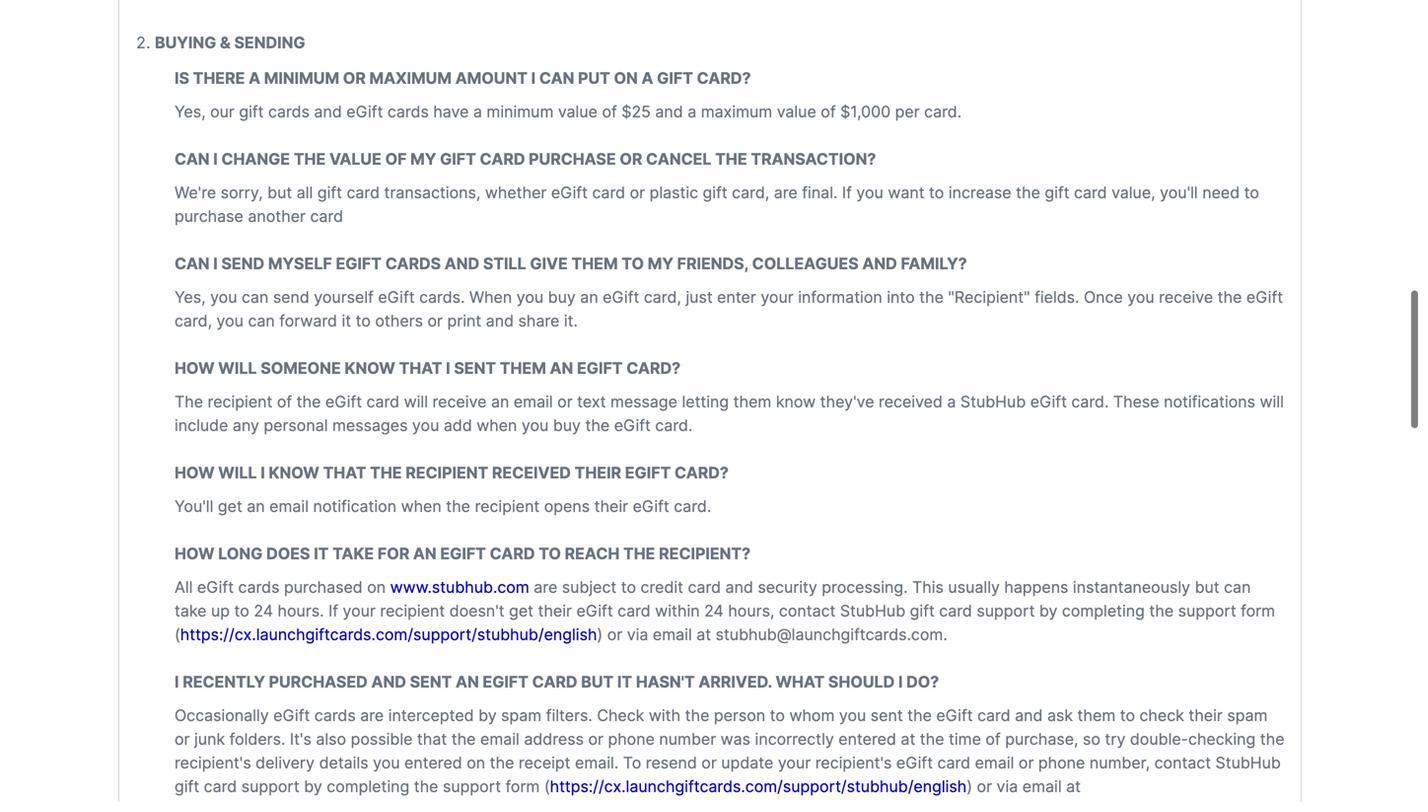 Task type: describe. For each thing, give the bounding box(es) containing it.
double-
[[1130, 729, 1189, 749]]

know for egift
[[345, 359, 395, 378]]

transactions,
[[384, 183, 481, 202]]

egift up yourself
[[336, 254, 382, 273]]

purchase
[[529, 149, 616, 169]]

all
[[175, 578, 193, 597]]

and inside occasionally egift cards are intercepted by spam filters. check with the person to whom you sent the egift card and ask them to check their spam or junk folders. it's also possible that the email address or phone number was incorrectly entered at the time of purchase, so try double-checking the recipient's delivery details you entered on the receipt email. to resend or update your recipient's egift card email or phone number, contact stubhub gift card support by completing the support form (
[[1015, 706, 1043, 725]]

buying
[[155, 33, 216, 52]]

you'll get an email notification when the recipient opens their egift card.
[[175, 497, 712, 516]]

can for egift
[[175, 254, 210, 273]]

email down within
[[653, 625, 692, 644]]

buy inside the recipient of the egift card will receive an email or text message letting them know they've received a stubhub egift card. these notifications will include any personal messages you add when you buy the egift card.
[[553, 416, 581, 435]]

gift inside the are subject to credit card and security processing. this usually happens instantaneously but can take up to 24 hours. if your recipient doesn't get their egift card within 24 hours, contact stubhub gift card support by completing the support form (
[[910, 601, 935, 620]]

that for i
[[399, 359, 442, 378]]

email.
[[575, 753, 619, 772]]

to left credit
[[621, 578, 636, 597]]

will for i
[[218, 463, 257, 482]]

0 vertical spatial can
[[539, 68, 575, 88]]

0 vertical spatial card?
[[697, 68, 751, 88]]

their for intercepted
[[1189, 706, 1223, 725]]

your inside occasionally egift cards are intercepted by spam filters. check with the person to whom you sent the egift card and ask them to check their spam or junk folders. it's also possible that the email address or phone number was incorrectly entered at the time of purchase, so try double-checking the recipient's delivery details you entered on the receipt email. to resend or update your recipient's egift card email or phone number, contact stubhub gift card support by completing the support form (
[[778, 753, 811, 772]]

support down happens
[[977, 601, 1035, 620]]

and down minimum
[[314, 102, 342, 121]]

1 horizontal spatial their
[[594, 497, 629, 516]]

check
[[1140, 706, 1185, 725]]

1 24 from the left
[[254, 601, 273, 620]]

0 horizontal spatial them
[[500, 359, 546, 378]]

by inside the are subject to credit card and security processing. this usually happens instantaneously but can take up to 24 hours. if your recipient doesn't get their egift card within 24 hours, contact stubhub gift card support by completing the support form (
[[1040, 601, 1058, 620]]

purchase,
[[1005, 729, 1079, 749]]

forward
[[279, 311, 337, 330]]

on inside occasionally egift cards are intercepted by spam filters. check with the person to whom you sent the egift card and ask them to check their spam or junk folders. it's also possible that the email address or phone number was incorrectly entered at the time of purchase, so try double-checking the recipient's delivery details you entered on the receipt email. to resend or update your recipient's egift card email or phone number, contact stubhub gift card support by completing the support form (
[[467, 753, 486, 772]]

yes, you can send yourself egift cards. when you buy an egift card, just enter your information into the "recipient" fields. once you receive the egift card, you can forward it to others or print and share it.
[[175, 287, 1284, 330]]

that
[[417, 729, 447, 749]]

yourself
[[314, 287, 374, 307]]

2 vertical spatial card
[[532, 672, 578, 691]]

card down all at the top left
[[310, 207, 343, 226]]

check
[[597, 706, 645, 725]]

message
[[611, 392, 678, 411]]

or inside yes, you can send yourself egift cards. when you buy an egift card, just enter your information into the "recipient" fields. once you receive the egift card, you can forward it to others or print and share it.
[[428, 311, 443, 330]]

take
[[175, 601, 207, 620]]

support down instantaneously
[[1179, 601, 1237, 620]]

any
[[233, 416, 259, 435]]

should
[[829, 672, 895, 691]]

1 horizontal spatial card,
[[644, 287, 682, 307]]

the up credit
[[624, 544, 656, 563]]

0 horizontal spatial via
[[627, 625, 649, 644]]

1 vertical spatial it
[[618, 672, 632, 691]]

the inside we're sorry, but all gift card transactions, whether egift card or plastic gift card, are final. if you want to increase the gift card value, you'll need to purchase another card
[[1016, 183, 1041, 202]]

0 vertical spatial get
[[218, 497, 242, 516]]

there
[[193, 68, 245, 88]]

card for egift
[[490, 544, 535, 563]]

0 vertical spatial it
[[314, 544, 329, 563]]

can i change the value of my gift card purchase or cancel the transaction?
[[175, 149, 876, 169]]

https://cx.launchgiftcards.com/support/stubhub/english for https://cx.launchgiftcards.com/support/stubhub/english ) or via email at stubhub@launchgiftcards.com.
[[180, 625, 597, 644]]

1 a from the left
[[249, 68, 261, 88]]

how for how will someone know that i sent them an egift card?
[[175, 359, 215, 378]]

send
[[221, 254, 265, 273]]

know for notification
[[269, 463, 320, 482]]

email inside ) or via email at stubhub@launchgiftcards.com.
[[1023, 777, 1062, 796]]

i up minimum
[[531, 68, 536, 88]]

does
[[266, 544, 310, 563]]

2 horizontal spatial and
[[863, 254, 898, 273]]

0 vertical spatial can
[[242, 287, 269, 307]]

card. up recipient? at bottom
[[674, 497, 712, 516]]

cards down maximum
[[388, 102, 429, 121]]

card down value
[[347, 183, 380, 202]]

number
[[659, 729, 716, 749]]

it's
[[290, 729, 312, 749]]

are subject to credit card and security processing. this usually happens instantaneously but can take up to 24 hours. if your recipient doesn't get their egift card within 24 hours, contact stubhub gift card support by completing the support form (
[[175, 578, 1276, 644]]

0 vertical spatial on
[[367, 578, 386, 597]]

are inside the are subject to credit card and security processing. this usually happens instantaneously but can take up to 24 hours. if your recipient doesn't get their egift card within 24 hours, contact stubhub gift card support by completing the support form (
[[534, 578, 558, 597]]

0 horizontal spatial entered
[[405, 753, 462, 772]]

0 vertical spatial https://cx.launchgiftcards.com/support/stubhub/english link
[[180, 625, 597, 644]]

support down 'that'
[[443, 777, 501, 796]]

cards down minimum
[[268, 102, 310, 121]]

egift right the their
[[625, 463, 671, 482]]

receive inside yes, you can send yourself egift cards. when you buy an egift card, just enter your information into the "recipient" fields. once you receive the egift card, you can forward it to others or print and share it.
[[1159, 287, 1214, 307]]

details
[[319, 753, 369, 772]]

these
[[1114, 392, 1160, 411]]

minimum
[[264, 68, 339, 88]]

folders.
[[230, 729, 285, 749]]

1 horizontal spatial or
[[620, 149, 643, 169]]

1 horizontal spatial a
[[688, 102, 697, 121]]

get inside the are subject to credit card and security processing. this usually happens instantaneously but can take up to 24 hours. if your recipient doesn't get their egift card within 24 hours, contact stubhub gift card support by completing the support form (
[[509, 601, 534, 620]]

0 vertical spatial entered
[[839, 729, 897, 749]]

card. left these
[[1072, 392, 1109, 411]]

checking
[[1189, 729, 1256, 749]]

of left '$1,000'
[[821, 102, 836, 121]]

support down delivery
[[241, 777, 300, 796]]

all egift cards purchased on www.stubhub.com
[[175, 578, 530, 597]]

card down time
[[938, 753, 971, 772]]

i left do?
[[899, 672, 903, 691]]

purchased
[[269, 672, 368, 691]]

i recently purchased and sent an egift card but it hasn't arrived. what should i do?
[[175, 672, 939, 691]]

received
[[492, 463, 571, 482]]

will for someone
[[218, 359, 257, 378]]

card? for how will i know that the recipient received their egift card?
[[675, 463, 729, 482]]

incorrectly
[[755, 729, 834, 749]]

0 horizontal spatial to
[[539, 544, 561, 563]]

2 a from the left
[[642, 68, 654, 88]]

at inside ) or via email at stubhub@launchgiftcards.com.
[[1067, 777, 1081, 796]]

if inside we're sorry, but all gift card transactions, whether egift card or plastic gift card, are final. if you want to increase the gift card value, you'll need to purchase another card
[[842, 183, 852, 202]]

www.stubhub.com
[[390, 578, 530, 597]]

0 horizontal spatial sent
[[410, 672, 452, 691]]

or down the 'purchase,'
[[1019, 753, 1034, 772]]

i left send
[[213, 254, 218, 273]]

print
[[447, 311, 482, 330]]

amount
[[455, 68, 528, 88]]

1 vertical spatial my
[[648, 254, 674, 273]]

this
[[913, 578, 944, 597]]

our
[[210, 102, 235, 121]]

0 horizontal spatial gift
[[440, 149, 476, 169]]

1 horizontal spatial phone
[[1039, 753, 1086, 772]]

2 spam from the left
[[1228, 706, 1268, 725]]

buy inside yes, you can send yourself egift cards. when you buy an egift card, just enter your information into the "recipient" fields. once you receive the egift card, you can forward it to others or print and share it.
[[548, 287, 576, 307]]

usually
[[948, 578, 1000, 597]]

recipient?
[[659, 544, 751, 563]]

contact inside occasionally egift cards are intercepted by spam filters. check with the person to whom you sent the egift card and ask them to check their spam or junk folders. it's also possible that the email address or phone number was incorrectly entered at the time of purchase, so try double-checking the recipient's delivery details you entered on the receipt email. to resend or update your recipient's egift card email or phone number, contact stubhub gift card support by completing the support form (
[[1155, 753, 1212, 772]]

number,
[[1090, 753, 1150, 772]]

or up email.
[[588, 729, 604, 749]]

0 horizontal spatial when
[[401, 497, 442, 516]]

happens
[[1005, 578, 1069, 597]]

card down recipient? at bottom
[[688, 578, 721, 597]]

person
[[714, 706, 766, 725]]

card for gift
[[480, 149, 525, 169]]

2 value from the left
[[777, 102, 817, 121]]

i down personal
[[261, 463, 265, 482]]

of inside the recipient of the egift card will receive an email or text message letting them know they've received a stubhub egift card. these notifications will include any personal messages you add when you buy the egift card.
[[277, 392, 292, 411]]

when
[[470, 287, 512, 307]]

0 horizontal spatial my
[[411, 149, 436, 169]]

they've
[[820, 392, 875, 411]]

is there a minimum or maximum amount i can put on a gift card?
[[175, 68, 751, 88]]

doesn't
[[450, 601, 505, 620]]

instantaneously
[[1073, 578, 1191, 597]]

) inside ) or via email at stubhub@launchgiftcards.com.
[[967, 777, 973, 796]]

card. right per
[[925, 102, 962, 121]]

card down purchase
[[592, 183, 626, 202]]

share
[[518, 311, 560, 330]]

but inside we're sorry, but all gift card transactions, whether egift card or plastic gift card, are final. if you want to increase the gift card value, you'll need to purchase another card
[[268, 183, 292, 202]]

reach
[[565, 544, 620, 563]]

an inside yes, you can send yourself egift cards. when you buy an egift card, just enter your information into the "recipient" fields. once you receive the egift card, you can forward it to others or print and share it.
[[580, 287, 599, 307]]

purchase
[[175, 207, 244, 226]]

2 will from the left
[[1260, 392, 1284, 411]]

1 horizontal spatial an
[[456, 672, 479, 691]]

to
[[623, 753, 642, 772]]

to right want
[[929, 183, 944, 202]]

contact inside the are subject to credit card and security processing. this usually happens instantaneously but can take up to 24 hours. if your recipient doesn't get their egift card within 24 hours, contact stubhub gift card support by completing the support form (
[[779, 601, 836, 620]]

email up does
[[269, 497, 309, 516]]

to up try on the bottom of the page
[[1120, 706, 1136, 725]]

you'll
[[1160, 183, 1198, 202]]

or left junk
[[175, 729, 190, 749]]

and right $25
[[655, 102, 683, 121]]

2 24 from the left
[[705, 601, 724, 620]]

can i send myself egift cards and still give them to my friends, colleagues and family?
[[175, 254, 967, 273]]

0 horizontal spatial )
[[597, 625, 603, 644]]

to up incorrectly on the bottom right of the page
[[770, 706, 785, 725]]

0 horizontal spatial an
[[247, 497, 265, 516]]

your inside the are subject to credit card and security processing. this usually happens instantaneously but can take up to 24 hours. if your recipient doesn't get their egift card within 24 hours, contact stubhub gift card support by completing the support form (
[[343, 601, 376, 620]]

gift right plastic
[[703, 183, 728, 202]]

$25
[[622, 102, 651, 121]]

personal
[[264, 416, 328, 435]]

cards.
[[419, 287, 465, 307]]

card down junk
[[204, 777, 237, 796]]

i left recently
[[175, 672, 179, 691]]

junk
[[194, 729, 225, 749]]

friends,
[[677, 254, 749, 273]]

0 vertical spatial them
[[572, 254, 618, 273]]

stubhub inside the recipient of the egift card will receive an email or text message letting them know they've received a stubhub egift card. these notifications will include any personal messages you add when you buy the egift card.
[[961, 392, 1026, 411]]

to right need
[[1245, 183, 1260, 202]]

filters.
[[546, 706, 593, 725]]

of left $25
[[602, 102, 617, 121]]

family?
[[901, 254, 967, 273]]

form inside the are subject to credit card and security processing. this usually happens instantaneously but can take up to 24 hours. if your recipient doesn't get their egift card within 24 hours, contact stubhub gift card support by completing the support form (
[[1241, 601, 1276, 620]]

them inside the recipient of the egift card will receive an email or text message letting them know they've received a stubhub egift card. these notifications will include any personal messages you add when you buy the egift card.
[[734, 392, 772, 411]]

egift up www.stubhub.com
[[440, 544, 486, 563]]

when inside the recipient of the egift card will receive an email or text message letting them know they've received a stubhub egift card. these notifications will include any personal messages you add when you buy the egift card.
[[477, 416, 517, 435]]

gift left value,
[[1045, 183, 1070, 202]]

receipt
[[519, 753, 571, 772]]

1 value from the left
[[558, 102, 598, 121]]

1 horizontal spatial stubhub@launchgiftcards.com.
[[716, 625, 948, 644]]

per
[[895, 102, 920, 121]]

have
[[433, 102, 469, 121]]

2 horizontal spatial an
[[550, 359, 573, 378]]

email up receipt
[[480, 729, 520, 749]]

0 horizontal spatial an
[[413, 544, 437, 563]]

whether
[[485, 183, 547, 202]]

egift inside the are subject to credit card and security processing. this usually happens instantaneously but can take up to 24 hours. if your recipient doesn't get their egift card within 24 hours, contact stubhub gift card support by completing the support form (
[[577, 601, 613, 620]]

possible
[[351, 729, 413, 749]]

gift right "our"
[[239, 102, 264, 121]]

yes, our gift cards and egift cards have a minimum value of $25 and a maximum value of $1,000 per card.
[[175, 102, 962, 121]]

take
[[333, 544, 374, 563]]

email inside the recipient of the egift card will receive an email or text message letting them know they've received a stubhub egift card. these notifications will include any personal messages you add when you buy the egift card.
[[514, 392, 553, 411]]

transaction?
[[751, 149, 876, 169]]

www.stubhub.com link
[[390, 578, 530, 597]]

0 vertical spatial gift
[[657, 68, 693, 88]]

egift up text
[[577, 359, 623, 378]]

subject
[[562, 578, 617, 597]]

the up 'notification'
[[370, 463, 402, 482]]

or inside the recipient of the egift card will receive an email or text message letting them know they've received a stubhub egift card. these notifications will include any personal messages you add when you buy the egift card.
[[558, 392, 573, 411]]

cards down long
[[238, 578, 280, 597]]

0 vertical spatial at
[[697, 625, 711, 644]]

1 horizontal spatial and
[[445, 254, 480, 273]]

to right the up
[[234, 601, 249, 620]]

i down "print" at the top of the page
[[446, 359, 450, 378]]

with
[[649, 706, 681, 725]]

also
[[316, 729, 346, 749]]

or down number
[[702, 753, 717, 772]]

want
[[888, 183, 925, 202]]

send
[[273, 287, 310, 307]]

the up we're sorry, but all gift card transactions, whether egift card or plastic gift card, are final. if you want to increase the gift card value, you'll need to purchase another card
[[715, 149, 747, 169]]

card inside the recipient of the egift card will receive an email or text message letting them know they've received a stubhub egift card. these notifications will include any personal messages you add when you buy the egift card.
[[367, 392, 400, 411]]

ask
[[1048, 706, 1073, 725]]

of
[[385, 149, 407, 169]]

them inside occasionally egift cards are intercepted by spam filters. check with the person to whom you sent the egift card and ask them to check their spam or junk folders. it's also possible that the email address or phone number was incorrectly entered at the time of purchase, so try double-checking the recipient's delivery details you entered on the receipt email. to resend or update your recipient's egift card email or phone number, contact stubhub gift card support by completing the support form (
[[1078, 706, 1116, 725]]

put
[[578, 68, 610, 88]]

1 horizontal spatial by
[[479, 706, 497, 725]]



Task type: vqa. For each thing, say whether or not it's contained in the screenshot.
the higher
no



Task type: locate. For each thing, give the bounding box(es) containing it.
maximum
[[369, 68, 452, 88]]

0 vertical spatial sent
[[454, 359, 496, 378]]

card
[[480, 149, 525, 169], [490, 544, 535, 563], [532, 672, 578, 691]]

receive inside the recipient of the egift card will receive an email or text message letting them know they've received a stubhub egift card. these notifications will include any personal messages you add when you buy the egift card.
[[433, 392, 487, 411]]

buying & sending
[[155, 33, 305, 52]]

my left friends,
[[648, 254, 674, 273]]

0 vertical spatial that
[[399, 359, 442, 378]]

yes, for yes, our gift cards and egift cards have a minimum value of $25 and a maximum value of $1,000 per card.
[[175, 102, 206, 121]]

0 vertical spatial buy
[[548, 287, 576, 307]]

0 horizontal spatial 24
[[254, 601, 273, 620]]

a inside the recipient of the egift card will receive an email or text message letting them know they've received a stubhub egift card. these notifications will include any personal messages you add when you buy the egift card.
[[947, 392, 956, 411]]

your right enter
[[761, 287, 794, 307]]

how long does it take for an egift card to reach the recipient?
[[175, 544, 751, 563]]

2 horizontal spatial by
[[1040, 601, 1058, 620]]

1 vertical spatial phone
[[1039, 753, 1086, 772]]

card up 'messages'
[[367, 392, 400, 411]]

how
[[175, 359, 215, 378], [175, 463, 215, 482], [175, 544, 215, 563]]

0 horizontal spatial it
[[314, 544, 329, 563]]

1 horizontal spatial spam
[[1228, 706, 1268, 725]]

long
[[218, 544, 263, 563]]

notifications
[[1164, 392, 1256, 411]]

0 horizontal spatial contact
[[779, 601, 836, 620]]

0 vertical spatial phone
[[608, 729, 655, 749]]

egift up the address
[[483, 672, 529, 691]]

2 vertical spatial recipient
[[380, 601, 445, 620]]

try
[[1105, 729, 1126, 749]]

value
[[329, 149, 382, 169]]

arrived.
[[699, 672, 772, 691]]

card, up the
[[175, 311, 212, 330]]

0 horizontal spatial a
[[473, 102, 482, 121]]

1 vertical spatial their
[[538, 601, 572, 620]]

and
[[314, 102, 342, 121], [655, 102, 683, 121], [486, 311, 514, 330], [726, 578, 754, 597], [1015, 706, 1043, 725]]

by
[[1040, 601, 1058, 620], [479, 706, 497, 725], [304, 777, 322, 796]]

card? up message
[[627, 359, 681, 378]]

) down time
[[967, 777, 973, 796]]

1 vertical spatial sent
[[410, 672, 452, 691]]

card left value,
[[1074, 183, 1107, 202]]

gift right on
[[657, 68, 693, 88]]

card down credit
[[618, 601, 651, 620]]

so
[[1083, 729, 1101, 749]]

of up personal
[[277, 392, 292, 411]]

email down time
[[975, 753, 1015, 772]]

buy
[[548, 287, 576, 307], [553, 416, 581, 435]]

0 vertical spatial form
[[1241, 601, 1276, 620]]

i up the we're
[[213, 149, 218, 169]]

card? for how will someone know that i sent them an egift card?
[[627, 359, 681, 378]]

enter
[[717, 287, 757, 307]]

0 vertical spatial by
[[1040, 601, 1058, 620]]

security
[[758, 578, 818, 597]]

a
[[249, 68, 261, 88], [642, 68, 654, 88]]

0 horizontal spatial if
[[329, 601, 338, 620]]

card up whether
[[480, 149, 525, 169]]

the up all at the top left
[[294, 149, 326, 169]]

that up 'notification'
[[323, 463, 366, 482]]

1 vertical spatial https://cx.launchgiftcards.com/support/stubhub/english link
[[550, 777, 967, 796]]

0 vertical spatial your
[[761, 287, 794, 307]]

0 vertical spatial are
[[774, 183, 798, 202]]

an down can i send myself egift cards and still give them to my friends, colleagues and family? in the top of the page
[[580, 287, 599, 307]]

1 horizontal spatial at
[[901, 729, 916, 749]]

1 vertical spatial on
[[467, 753, 486, 772]]

1 horizontal spatial but
[[1195, 578, 1220, 597]]

to
[[929, 183, 944, 202], [1245, 183, 1260, 202], [356, 311, 371, 330], [621, 578, 636, 597], [234, 601, 249, 620], [770, 706, 785, 725], [1120, 706, 1136, 725]]

0 vertical spatial https://cx.launchgiftcards.com/support/stubhub/english
[[180, 625, 597, 644]]

buy down text
[[553, 416, 581, 435]]

1 horizontal spatial to
[[622, 254, 644, 273]]

card, left just
[[644, 287, 682, 307]]

contact down double-
[[1155, 753, 1212, 772]]

cards
[[385, 254, 441, 273]]

and up into
[[863, 254, 898, 273]]

1 vertical spatial or
[[620, 149, 643, 169]]

myself
[[268, 254, 332, 273]]

if inside the are subject to credit card and security processing. this usually happens instantaneously but can take up to 24 hours. if your recipient doesn't get their egift card within 24 hours, contact stubhub gift card support by completing the support form (
[[329, 601, 338, 620]]

how up you'll
[[175, 463, 215, 482]]

but
[[581, 672, 614, 691]]

( inside the are subject to credit card and security processing. this usually happens instantaneously but can take up to 24 hours. if your recipient doesn't get their egift card within 24 hours, contact stubhub gift card support by completing the support form (
[[175, 625, 180, 644]]

recipient inside the are subject to credit card and security processing. this usually happens instantaneously but can take up to 24 hours. if your recipient doesn't get their egift card within 24 hours, contact stubhub gift card support by completing the support form (
[[380, 601, 445, 620]]

value up transaction?
[[777, 102, 817, 121]]

0 horizontal spatial know
[[269, 463, 320, 482]]

0 vertical spatial my
[[411, 149, 436, 169]]

receive right "once"
[[1159, 287, 1214, 307]]

https://cx.launchgiftcards.com/support/stubhub/english down "all egift cards purchased on www.stubhub.com"
[[180, 625, 597, 644]]

entered down sent
[[839, 729, 897, 749]]

but inside the are subject to credit card and security processing. this usually happens instantaneously but can take up to 24 hours. if your recipient doesn't get their egift card within 24 hours, contact stubhub gift card support by completing the support form (
[[1195, 578, 1220, 597]]

a
[[473, 102, 482, 121], [688, 102, 697, 121], [947, 392, 956, 411]]

1 horizontal spatial an
[[491, 392, 509, 411]]

0 vertical spatial receive
[[1159, 287, 1214, 307]]

24 left hours.
[[254, 601, 273, 620]]

2 horizontal spatial at
[[1067, 777, 1081, 796]]

1 vertical spatial that
[[323, 463, 366, 482]]

1 horizontal spatial 24
[[705, 601, 724, 620]]

your
[[761, 287, 794, 307], [343, 601, 376, 620], [778, 753, 811, 772]]

completing down instantaneously
[[1062, 601, 1145, 620]]

2 how from the top
[[175, 463, 215, 482]]

that for the
[[323, 463, 366, 482]]

minimum
[[487, 102, 554, 121]]

their inside occasionally egift cards are intercepted by spam filters. check with the person to whom you sent the egift card and ask them to check their spam or junk folders. it's also possible that the email address or phone number was incorrectly entered at the time of purchase, so try double-checking the recipient's delivery details you entered on the receipt email. to resend or update your recipient's egift card email or phone number, contact stubhub gift card support by completing the support form (
[[1189, 706, 1223, 725]]

and inside the are subject to credit card and security processing. this usually happens instantaneously but can take up to 24 hours. if your recipient doesn't get their egift card within 24 hours, contact stubhub gift card support by completing the support form (
[[726, 578, 754, 597]]

0 vertical spatial )
[[597, 625, 603, 644]]

sent up intercepted
[[410, 672, 452, 691]]

what
[[776, 672, 825, 691]]

(
[[175, 625, 180, 644], [544, 777, 550, 796]]

but
[[268, 183, 292, 202], [1195, 578, 1220, 597]]

stubhub right received
[[961, 392, 1026, 411]]

occasionally egift cards are intercepted by spam filters. check with the person to whom you sent the egift card and ask them to check their spam or junk folders. it's also possible that the email address or phone number was incorrectly entered at the time of purchase, so try double-checking the recipient's delivery details you entered on the receipt email. to resend or update your recipient's egift card email or phone number, contact stubhub gift card support by completing the support form (
[[175, 706, 1285, 796]]

if
[[842, 183, 852, 202], [329, 601, 338, 620]]

0 horizontal spatial value
[[558, 102, 598, 121]]

card up time
[[978, 706, 1011, 725]]

how for how will i know that the recipient received their egift card?
[[175, 463, 215, 482]]

another
[[248, 207, 306, 226]]

their up checking
[[1189, 706, 1223, 725]]

1 vertical spatial your
[[343, 601, 376, 620]]

0 horizontal spatial by
[[304, 777, 322, 796]]

https://cx.launchgiftcards.com/support/stubhub/english
[[180, 625, 597, 644], [550, 777, 967, 796]]

how will someone know that i sent them an egift card?
[[175, 359, 681, 378]]

you inside we're sorry, but all gift card transactions, whether egift card or plastic gift card, are final. if you want to increase the gift card value, you'll need to purchase another card
[[857, 183, 884, 202]]

2 vertical spatial an
[[456, 672, 479, 691]]

2 recipient's from the left
[[816, 753, 892, 772]]

recently
[[183, 672, 265, 691]]

if right final.
[[842, 183, 852, 202]]

receive
[[1159, 287, 1214, 307], [433, 392, 487, 411]]

0 horizontal spatial at
[[697, 625, 711, 644]]

card,
[[732, 183, 770, 202], [644, 287, 682, 307], [175, 311, 212, 330]]

get right doesn't
[[509, 601, 534, 620]]

value,
[[1112, 183, 1156, 202]]

when down recipient
[[401, 497, 442, 516]]

completing
[[1062, 601, 1145, 620], [327, 777, 410, 796]]

increase
[[949, 183, 1012, 202]]

( inside occasionally egift cards are intercepted by spam filters. check with the person to whom you sent the egift card and ask them to check their spam or junk folders. it's also possible that the email address or phone number was incorrectly entered at the time of purchase, so try double-checking the recipient's delivery details you entered on the receipt email. to resend or update your recipient's egift card email or phone number, contact stubhub gift card support by completing the support form (
[[544, 777, 550, 796]]

https://cx.launchgiftcards.com/support/stubhub/english link
[[180, 625, 597, 644], [550, 777, 967, 796]]

maximum
[[701, 102, 773, 121]]

buy up it.
[[548, 287, 576, 307]]

an right "for"
[[413, 544, 437, 563]]

you'll
[[175, 497, 213, 516]]

0 horizontal spatial will
[[404, 392, 428, 411]]

opens
[[544, 497, 590, 516]]

1 vertical spatial receive
[[433, 392, 487, 411]]

occasionally
[[175, 706, 269, 725]]

their for card
[[538, 601, 572, 620]]

1 horizontal spatial know
[[345, 359, 395, 378]]

sorry,
[[221, 183, 263, 202]]

0 horizontal spatial get
[[218, 497, 242, 516]]

just
[[686, 287, 713, 307]]

or up "but"
[[607, 625, 623, 644]]

2 vertical spatial card,
[[175, 311, 212, 330]]

1 vertical spatial yes,
[[175, 287, 206, 307]]

was
[[721, 729, 751, 749]]

an inside the recipient of the egift card will receive an email or text message letting them know they've received a stubhub egift card. these notifications will include any personal messages you add when you buy the egift card.
[[491, 392, 509, 411]]

https://cx.launchgiftcards.com/support/stubhub/english for https://cx.launchgiftcards.com/support/stubhub/english
[[550, 777, 967, 796]]

1 yes, from the top
[[175, 102, 206, 121]]

1 will from the top
[[218, 359, 257, 378]]

0 vertical spatial an
[[580, 287, 599, 307]]

0 horizontal spatial and
[[371, 672, 406, 691]]

their
[[575, 463, 622, 482]]

1 vertical spatial form
[[506, 777, 540, 796]]

1 vertical spatial but
[[1195, 578, 1220, 597]]

recipient down www.stubhub.com link
[[380, 601, 445, 620]]

when right add
[[477, 416, 517, 435]]

received
[[879, 392, 943, 411]]

or inside we're sorry, but all gift card transactions, whether egift card or plastic gift card, are final. if you want to increase the gift card value, you'll need to purchase another card
[[630, 183, 645, 202]]

of inside occasionally egift cards are intercepted by spam filters. check with the person to whom you sent the egift card and ask them to check their spam or junk folders. it's also possible that the email address or phone number was incorrectly entered at the time of purchase, so try double-checking the recipient's delivery details you entered on the receipt email. to resend or update your recipient's egift card email or phone number, contact stubhub gift card support by completing the support form (
[[986, 729, 1001, 749]]

0 horizontal spatial stubhub@launchgiftcards.com.
[[175, 800, 407, 802]]

all
[[297, 183, 313, 202]]

your down "all egift cards purchased on www.stubhub.com"
[[343, 601, 376, 620]]

the
[[1016, 183, 1041, 202], [920, 287, 944, 307], [1218, 287, 1242, 307], [297, 392, 321, 411], [585, 416, 610, 435], [446, 497, 471, 516], [1150, 601, 1174, 620], [685, 706, 710, 725], [908, 706, 932, 725], [452, 729, 476, 749], [920, 729, 945, 749], [1261, 729, 1285, 749], [490, 753, 514, 772], [414, 777, 439, 796]]

email left text
[[514, 392, 553, 411]]

cancel
[[646, 149, 712, 169]]

the inside the are subject to credit card and security processing. this usually happens instantaneously but can take up to 24 hours. if your recipient doesn't get their egift card within 24 hours, contact stubhub gift card support by completing the support form (
[[1150, 601, 1174, 620]]

3 how from the top
[[175, 544, 215, 563]]

1 spam from the left
[[501, 706, 542, 725]]

1 how from the top
[[175, 359, 215, 378]]

2 will from the top
[[218, 463, 257, 482]]

of right time
[[986, 729, 1001, 749]]

0 vertical spatial or
[[343, 68, 366, 88]]

1 horizontal spatial are
[[534, 578, 558, 597]]

1 vertical spatial when
[[401, 497, 442, 516]]

24 right within
[[705, 601, 724, 620]]

0 horizontal spatial card,
[[175, 311, 212, 330]]

0 vertical spatial yes,
[[175, 102, 206, 121]]

2 yes, from the top
[[175, 287, 206, 307]]

1 horizontal spatial receive
[[1159, 287, 1214, 307]]

1 vertical spatial card?
[[627, 359, 681, 378]]

card. down message
[[655, 416, 693, 435]]

it.
[[564, 311, 578, 330]]

notification
[[313, 497, 397, 516]]

https://cx.launchgiftcards.com/support/stubhub/english link down update
[[550, 777, 967, 796]]

an up long
[[247, 497, 265, 516]]

or
[[630, 183, 645, 202], [428, 311, 443, 330], [558, 392, 573, 411], [607, 625, 623, 644], [175, 729, 190, 749], [588, 729, 604, 749], [702, 753, 717, 772], [1019, 753, 1034, 772], [977, 777, 993, 796]]

and up hours,
[[726, 578, 754, 597]]

1 horizontal spatial will
[[1260, 392, 1284, 411]]

sent
[[871, 706, 903, 725]]

will right notifications
[[1260, 392, 1284, 411]]

1 vertical spatial an
[[413, 544, 437, 563]]

0 horizontal spatial form
[[506, 777, 540, 796]]

2 horizontal spatial stubhub
[[1216, 753, 1281, 772]]

delivery
[[256, 753, 315, 772]]

it
[[342, 311, 351, 330]]

card down usually
[[939, 601, 973, 620]]

your down incorrectly on the bottom right of the page
[[778, 753, 811, 772]]

them
[[572, 254, 618, 273], [500, 359, 546, 378]]

( down take
[[175, 625, 180, 644]]

by down happens
[[1040, 601, 1058, 620]]

you
[[857, 183, 884, 202], [210, 287, 237, 307], [517, 287, 544, 307], [1128, 287, 1155, 307], [217, 311, 244, 330], [412, 416, 439, 435], [522, 416, 549, 435], [839, 706, 866, 725], [373, 753, 400, 772]]

gift right all at the top left
[[317, 183, 342, 202]]

do?
[[907, 672, 939, 691]]

card.
[[925, 102, 962, 121], [1072, 392, 1109, 411], [655, 416, 693, 435], [674, 497, 712, 516]]

2 horizontal spatial an
[[580, 287, 599, 307]]

at down within
[[697, 625, 711, 644]]

"recipient"
[[949, 287, 1031, 307]]

0 vertical spatial know
[[345, 359, 395, 378]]

https://cx.launchgiftcards.com/support/stubhub/english down update
[[550, 777, 967, 796]]

via inside ) or via email at stubhub@launchgiftcards.com.
[[997, 777, 1018, 796]]

1 will from the left
[[404, 392, 428, 411]]

card, inside we're sorry, but all gift card transactions, whether egift card or plastic gift card, are final. if you want to increase the gift card value, you'll need to purchase another card
[[732, 183, 770, 202]]

are inside occasionally egift cards are intercepted by spam filters. check with the person to whom you sent the egift card and ask them to check their spam or junk folders. it's also possible that the email address or phone number was incorrectly entered at the time of purchase, so try double-checking the recipient's delivery details you entered on the receipt email. to resend or update your recipient's egift card email or phone number, contact stubhub gift card support by completing the support form (
[[360, 706, 384, 725]]

stubhub@launchgiftcards.com. inside ) or via email at stubhub@launchgiftcards.com.
[[175, 800, 407, 802]]

1 horizontal spatial completing
[[1062, 601, 1145, 620]]

1 recipient's from the left
[[175, 753, 251, 772]]

1 vertical spatial card,
[[644, 287, 682, 307]]

yes, for yes, you can send yourself egift cards. when you buy an egift card, just enter your information into the "recipient" fields. once you receive the egift card, you can forward it to others or print and share it.
[[175, 287, 206, 307]]

0 horizontal spatial completing
[[327, 777, 410, 796]]

stubhub down checking
[[1216, 753, 1281, 772]]

text
[[577, 392, 606, 411]]

card up www.stubhub.com link
[[490, 544, 535, 563]]

can down purchase
[[175, 254, 210, 273]]

the recipient of the egift card will receive an email or text message letting them know they've received a stubhub egift card. these notifications will include any personal messages you add when you buy the egift card.
[[175, 392, 1284, 435]]

0 vertical spatial to
[[622, 254, 644, 273]]

that down others on the top left
[[399, 359, 442, 378]]

or inside ) or via email at stubhub@launchgiftcards.com.
[[977, 777, 993, 796]]

2 vertical spatial their
[[1189, 706, 1223, 725]]

and inside yes, you can send yourself egift cards. when you buy an egift card, just enter your information into the "recipient" fields. once you receive the egift card, you can forward it to others or print and share it.
[[486, 311, 514, 330]]

yes, inside yes, you can send yourself egift cards. when you buy an egift card, just enter your information into the "recipient" fields. once you receive the egift card, you can forward it to others or print and share it.
[[175, 287, 206, 307]]

1 horizontal spatial gift
[[657, 68, 693, 88]]

0 horizontal spatial are
[[360, 706, 384, 725]]

how for how long does it take for an egift card to reach the recipient?
[[175, 544, 215, 563]]

2 horizontal spatial recipient
[[475, 497, 540, 516]]

0 horizontal spatial them
[[734, 392, 772, 411]]

1 vertical spatial can
[[248, 311, 275, 330]]

recipient down received at left
[[475, 497, 540, 516]]

but right instantaneously
[[1195, 578, 1220, 597]]

0 vertical spatial will
[[218, 359, 257, 378]]

0 horizontal spatial recipient's
[[175, 753, 251, 772]]

1 vertical spatial will
[[218, 463, 257, 482]]

on down intercepted
[[467, 753, 486, 772]]

1 horizontal spatial on
[[467, 753, 486, 772]]

others
[[375, 311, 423, 330]]

address
[[524, 729, 584, 749]]

0 vertical spatial if
[[842, 183, 852, 202]]

or down $25
[[620, 149, 643, 169]]

a right on
[[642, 68, 654, 88]]

0 horizontal spatial on
[[367, 578, 386, 597]]

a left maximum
[[688, 102, 697, 121]]

at inside occasionally egift cards are intercepted by spam filters. check with the person to whom you sent the egift card and ask them to check their spam or junk folders. it's also possible that the email address or phone number was incorrectly entered at the time of purchase, so try double-checking the recipient's delivery details you entered on the receipt email. to resend or update your recipient's egift card email or phone number, contact stubhub gift card support by completing the support form (
[[901, 729, 916, 749]]

to
[[622, 254, 644, 273], [539, 544, 561, 563]]

credit
[[641, 578, 684, 597]]

completing inside the are subject to credit card and security processing. this usually happens instantaneously but can take up to 24 hours. if your recipient doesn't get their egift card within 24 hours, contact stubhub gift card support by completing the support form (
[[1062, 601, 1145, 620]]

how up all
[[175, 544, 215, 563]]

gift inside occasionally egift cards are intercepted by spam filters. check with the person to whom you sent the egift card and ask them to check their spam or junk folders. it's also possible that the email address or phone number was incorrectly entered at the time of purchase, so try double-checking the recipient's delivery details you entered on the receipt email. to resend or update your recipient's egift card email or phone number, contact stubhub gift card support by completing the support form (
[[175, 777, 199, 796]]

1 vertical spatial contact
[[1155, 753, 1212, 772]]

0 vertical spatial an
[[550, 359, 573, 378]]

cards inside occasionally egift cards are intercepted by spam filters. check with the person to whom you sent the egift card and ask them to check their spam or junk folders. it's also possible that the email address or phone number was incorrectly entered at the time of purchase, so try double-checking the recipient's delivery details you entered on the receipt email. to resend or update your recipient's egift card email or phone number, contact stubhub gift card support by completing the support form (
[[315, 706, 356, 725]]

1 horizontal spatial recipient's
[[816, 753, 892, 772]]

will down how will someone know that i sent them an egift card?
[[404, 392, 428, 411]]

form inside occasionally egift cards are intercepted by spam filters. check with the person to whom you sent the egift card and ask them to check their spam or junk folders. it's also possible that the email address or phone number was incorrectly entered at the time of purchase, so try double-checking the recipient's delivery details you entered on the receipt email. to resend or update your recipient's egift card email or phone number, contact stubhub gift card support by completing the support form (
[[506, 777, 540, 796]]

can inside the are subject to credit card and security processing. this usually happens instantaneously but can take up to 24 hours. if your recipient doesn't get their egift card within 24 hours, contact stubhub gift card support by completing the support form (
[[1224, 578, 1251, 597]]

2 vertical spatial are
[[360, 706, 384, 725]]

sending
[[234, 33, 305, 52]]

completing inside occasionally egift cards are intercepted by spam filters. check with the person to whom you sent the egift card and ask them to check their spam or junk folders. it's also possible that the email address or phone number was incorrectly entered at the time of purchase, so try double-checking the recipient's delivery details you entered on the receipt email. to resend or update your recipient's egift card email or phone number, contact stubhub gift card support by completing the support form (
[[327, 777, 410, 796]]

gift
[[239, 102, 264, 121], [317, 183, 342, 202], [703, 183, 728, 202], [1045, 183, 1070, 202], [910, 601, 935, 620], [175, 777, 199, 796]]

0 vertical spatial their
[[594, 497, 629, 516]]

recipient up any
[[208, 392, 273, 411]]

stubhub inside occasionally egift cards are intercepted by spam filters. check with the person to whom you sent the egift card and ask them to check their spam or junk folders. it's also possible that the email address or phone number was incorrectly entered at the time of purchase, so try double-checking the recipient's delivery details you entered on the receipt email. to resend or update your recipient's egift card email or phone number, contact stubhub gift card support by completing the support form (
[[1216, 753, 1281, 772]]

can for value
[[175, 149, 210, 169]]

recipient's down junk
[[175, 753, 251, 772]]

letting
[[682, 392, 729, 411]]

or right minimum
[[343, 68, 366, 88]]

at down sent
[[901, 729, 916, 749]]

via
[[627, 625, 649, 644], [997, 777, 1018, 796]]

will up any
[[218, 359, 257, 378]]

1 horizontal spatial via
[[997, 777, 1018, 796]]

value
[[558, 102, 598, 121], [777, 102, 817, 121]]

recipient inside the recipient of the egift card will receive an email or text message letting them know they've received a stubhub egift card. these notifications will include any personal messages you add when you buy the egift card.
[[208, 392, 273, 411]]

1 vertical spatial can
[[175, 149, 210, 169]]

the
[[175, 392, 203, 411]]

card?
[[697, 68, 751, 88], [627, 359, 681, 378], [675, 463, 729, 482]]

stubhub inside the are subject to credit card and security processing. this usually happens instantaneously but can take up to 24 hours. if your recipient doesn't get their egift card within 24 hours, contact stubhub gift card support by completing the support form (
[[840, 601, 906, 620]]

to inside yes, you can send yourself egift cards. when you buy an egift card, just enter your information into the "recipient" fields. once you receive the egift card, you can forward it to others or print and share it.
[[356, 311, 371, 330]]

are inside we're sorry, but all gift card transactions, whether egift card or plastic gift card, are final. if you want to increase the gift card value, you'll need to purchase another card
[[774, 183, 798, 202]]

spam up checking
[[1228, 706, 1268, 725]]

your inside yes, you can send yourself egift cards. when you buy an egift card, just enter your information into the "recipient" fields. once you receive the egift card, you can forward it to others or print and share it.
[[761, 287, 794, 307]]

cards up also
[[315, 706, 356, 725]]

entered down 'that'
[[405, 753, 462, 772]]

egift
[[347, 102, 383, 121], [551, 183, 588, 202], [378, 287, 415, 307], [603, 287, 640, 307], [1247, 287, 1284, 307], [325, 392, 362, 411], [1031, 392, 1067, 411], [614, 416, 651, 435], [633, 497, 670, 516], [197, 578, 234, 597], [577, 601, 613, 620], [273, 706, 310, 725], [937, 706, 973, 725], [897, 753, 933, 772]]

1 horizontal spatial if
[[842, 183, 852, 202]]

( down receipt
[[544, 777, 550, 796]]

still
[[483, 254, 527, 273]]

0 vertical spatial how
[[175, 359, 215, 378]]

egift inside we're sorry, but all gift card transactions, whether egift card or plastic gift card, are final. if you want to increase the gift card value, you'll need to purchase another card
[[551, 183, 588, 202]]

their inside the are subject to credit card and security processing. this usually happens instantaneously but can take up to 24 hours. if your recipient doesn't get their egift card within 24 hours, contact stubhub gift card support by completing the support form (
[[538, 601, 572, 620]]

we're
[[175, 183, 216, 202]]

1 vertical spatial if
[[329, 601, 338, 620]]

recipient
[[406, 463, 489, 482]]

2 horizontal spatial a
[[947, 392, 956, 411]]

recipient's down sent
[[816, 753, 892, 772]]

&
[[220, 33, 231, 52]]



